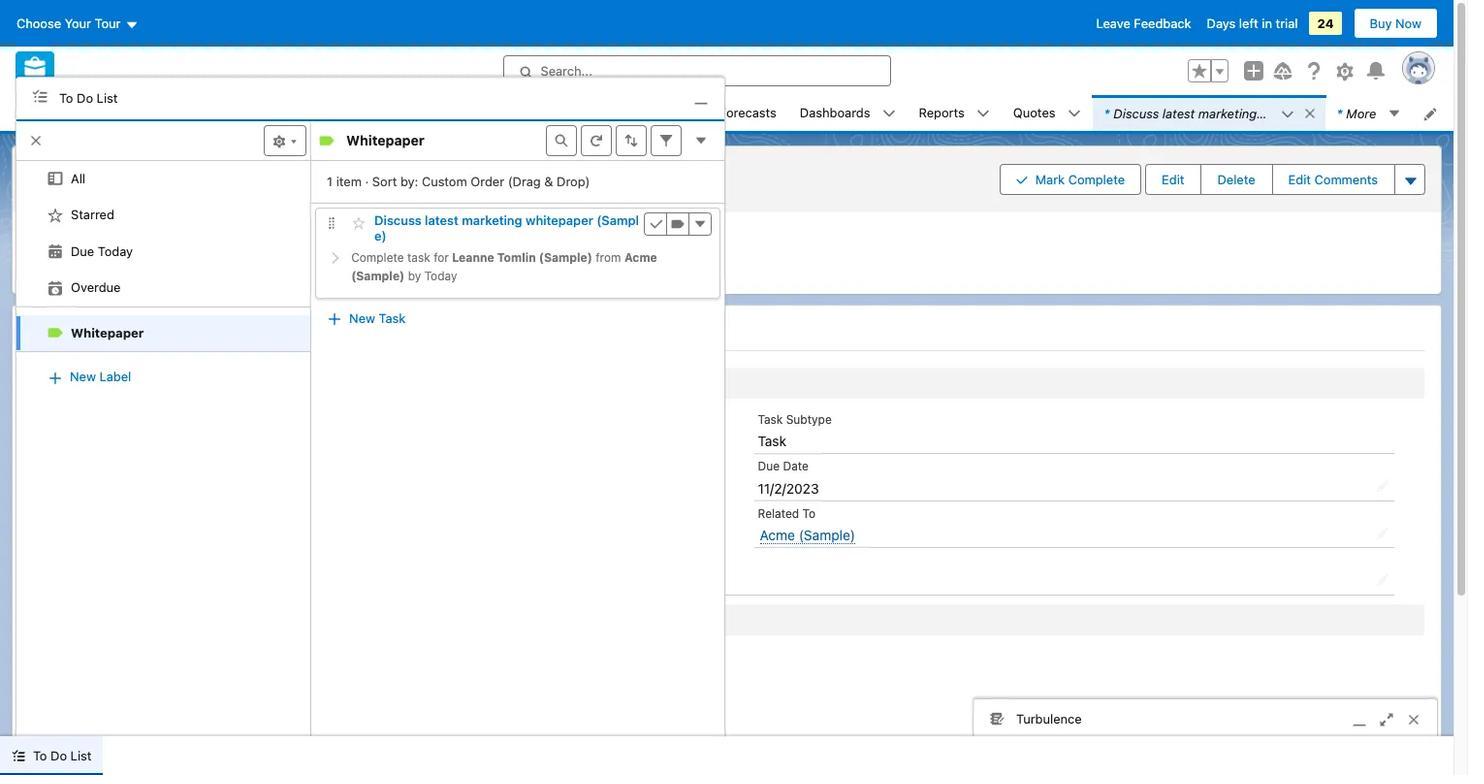 Task type: locate. For each thing, give the bounding box(es) containing it.
0 vertical spatial to do list
[[59, 90, 118, 105]]

due date
[[758, 459, 809, 473]]

latest up the "starred" link
[[140, 175, 188, 195]]

1 horizontal spatial today
[[425, 269, 457, 283]]

complete
[[1069, 171, 1126, 187], [351, 250, 404, 264]]

0 horizontal spatial acme (sample) link
[[277, 253, 373, 274]]

0 vertical spatial new
[[349, 310, 376, 326]]

information down 'whitepaper' link
[[95, 374, 176, 391]]

task up starred
[[71, 160, 98, 176]]

reports link
[[908, 95, 977, 131]]

list item
[[1093, 95, 1384, 131]]

0 vertical spatial acme (sample)
[[351, 250, 658, 283]]

whitepaper up the new label
[[71, 325, 144, 340]]

0 horizontal spatial related
[[150, 320, 203, 337]]

group down the '* discuss latest marketing whitepaper (sample)'
[[1000, 162, 1426, 196]]

marketing
[[1199, 105, 1258, 121], [192, 175, 277, 195], [462, 213, 523, 228], [154, 433, 216, 449]]

acme down task discuss latest marketing whitepaper (sample) on the top of the page
[[277, 255, 313, 271]]

comments
[[1315, 171, 1379, 187]]

2 * from the left
[[1338, 105, 1343, 121]]

0 vertical spatial today
[[98, 243, 133, 259]]

do down open
[[51, 748, 67, 764]]

task inside task discuss latest marketing whitepaper (sample)
[[71, 160, 98, 176]]

latest
[[1163, 105, 1196, 121], [140, 175, 188, 195], [425, 213, 459, 228], [116, 433, 150, 449]]

task down by
[[379, 310, 406, 326]]

1 vertical spatial today
[[425, 269, 457, 283]]

discuss inside discuss latest marketing whitepaper (sampl e)
[[375, 213, 422, 228]]

* more
[[1338, 105, 1377, 121]]

date
[[783, 459, 809, 473]]

open
[[63, 717, 97, 733]]

acme right from
[[625, 250, 658, 264]]

0 horizontal spatial acme (sample)
[[351, 250, 658, 283]]

list inside to do list dialog
[[97, 90, 118, 105]]

due for due today
[[71, 243, 94, 259]]

text default image left due today
[[48, 244, 63, 259]]

1 vertical spatial due
[[758, 459, 780, 473]]

2 horizontal spatial related
[[758, 506, 800, 521]]

due for due date
[[758, 459, 780, 473]]

marketing up 'complete task for leanne tomlin (sample) from'
[[462, 213, 523, 228]]

item
[[336, 173, 362, 189]]

task information
[[59, 374, 176, 391]]

discuss up edit button
[[1114, 105, 1160, 121]]

to inside the related to acme (sample)
[[320, 232, 333, 247]]

1 horizontal spatial complete
[[1069, 171, 1126, 187]]

1 horizontal spatial do
[[77, 90, 93, 105]]

text default image inside the "starred" link
[[48, 207, 63, 223]]

to
[[59, 90, 73, 105], [320, 232, 333, 247], [803, 506, 816, 521], [33, 748, 47, 764]]

0 vertical spatial complete
[[1069, 171, 1126, 187]]

* for * discuss latest marketing whitepaper (sample)
[[1105, 105, 1110, 121]]

information
[[95, 374, 176, 391], [103, 754, 183, 771]]

text default image inside 'whitepaper' link
[[48, 325, 63, 341]]

marketing down leads "list item"
[[192, 175, 277, 195]]

related inside the related to acme (sample)
[[276, 232, 317, 247]]

text default image left overdue
[[48, 280, 63, 296]]

your
[[65, 16, 91, 31]]

1 vertical spatial information
[[103, 754, 183, 771]]

acme (sample) down discuss latest marketing whitepaper (sampl e) link
[[351, 250, 658, 283]]

tomlin inside name leanne tomlin (sample)
[[83, 255, 124, 271]]

to left the other
[[33, 748, 47, 764]]

to down 11/2/2023
[[803, 506, 816, 521]]

list
[[97, 90, 118, 105], [70, 748, 92, 764]]

tomlin down discuss latest marketing whitepaper (sampl e) link
[[498, 250, 536, 264]]

list inside to do list dialog
[[16, 161, 311, 306]]

0 horizontal spatial *
[[1105, 105, 1110, 121]]

list for home link
[[13, 212, 1442, 294]]

acme (sample) link
[[277, 253, 373, 274], [760, 527, 856, 545]]

1 vertical spatial list
[[70, 748, 92, 764]]

opportunities link
[[478, 95, 581, 131]]

1 vertical spatial to do list
[[33, 748, 92, 764]]

whitepaper inside sub page element
[[71, 325, 144, 340]]

opportunities
[[489, 105, 570, 120]]

due right name
[[71, 243, 94, 259]]

0 horizontal spatial list
[[70, 748, 92, 764]]

discuss
[[1114, 105, 1160, 121], [71, 175, 136, 195], [375, 213, 422, 228], [63, 433, 112, 449]]

group containing mark complete
[[1000, 162, 1426, 196]]

group
[[1189, 59, 1229, 82], [1000, 162, 1426, 196]]

today up overdue
[[98, 243, 133, 259]]

1 vertical spatial acme (sample) link
[[760, 527, 856, 545]]

leads link
[[189, 95, 248, 131]]

1 vertical spatial group
[[1000, 162, 1426, 196]]

days
[[1208, 16, 1236, 31]]

text default image inside 'due today' link
[[48, 244, 63, 259]]

0 vertical spatial information
[[95, 374, 176, 391]]

edit left comments
[[1289, 171, 1312, 187]]

0 horizontal spatial tomlin
[[83, 255, 124, 271]]

text default image left the other
[[12, 749, 25, 763]]

acme (sample) link down the related to
[[760, 527, 856, 545]]

1 horizontal spatial leanne
[[452, 250, 495, 264]]

complete right mark
[[1069, 171, 1126, 187]]

discuss inside list item
[[1114, 105, 1160, 121]]

new inside button
[[70, 369, 96, 384]]

1 horizontal spatial *
[[1338, 105, 1343, 121]]

leanne right for
[[452, 250, 495, 264]]

task left label
[[59, 374, 91, 391]]

discuss latest marketing whitepaper (sampl e) element
[[315, 208, 721, 298]]

marketing inside list item
[[1199, 105, 1258, 121]]

tomlin
[[498, 250, 536, 264], [83, 255, 124, 271]]

(sample) inside task discuss latest marketing whitepaper (sample)
[[379, 175, 456, 195]]

1 edit from the left
[[1162, 171, 1185, 187]]

*
[[1105, 105, 1110, 121], [1338, 105, 1343, 121]]

to down choose your tour
[[59, 90, 73, 105]]

0 vertical spatial related
[[276, 232, 317, 247]]

text default image
[[32, 88, 48, 103], [1389, 107, 1402, 120], [882, 107, 896, 121], [977, 107, 990, 121], [319, 133, 335, 148], [48, 207, 63, 223], [48, 244, 63, 259], [48, 280, 63, 296], [48, 325, 63, 341], [12, 749, 25, 763]]

to do list button
[[0, 736, 103, 775]]

leave
[[1097, 16, 1131, 31]]

text default image up new label button
[[48, 325, 63, 341]]

latest up for
[[425, 213, 459, 228]]

task information button
[[29, 367, 1425, 398]]

acme (sample)
[[351, 250, 658, 283], [760, 527, 856, 544]]

tour
[[95, 16, 121, 31]]

discuss latest marketing whitepaper (sampl e)
[[375, 213, 639, 244]]

other information button
[[29, 747, 1425, 775]]

list down open
[[70, 748, 92, 764]]

related to
[[758, 506, 816, 521]]

by:
[[401, 173, 419, 189]]

due inside sub page element
[[71, 243, 94, 259]]

1 horizontal spatial acme (sample) link
[[760, 527, 856, 545]]

1 horizontal spatial new
[[349, 310, 376, 326]]

edit
[[1162, 171, 1185, 187], [1289, 171, 1312, 187]]

today
[[98, 243, 133, 259], [425, 269, 457, 283]]

1 horizontal spatial related
[[276, 232, 317, 247]]

sort
[[372, 173, 397, 189]]

0 vertical spatial list
[[97, 90, 118, 105]]

list left home
[[97, 90, 118, 105]]

search... button
[[503, 55, 891, 86]]

acme (sample) down the related to
[[760, 527, 856, 544]]

0 horizontal spatial complete
[[351, 250, 404, 264]]

related for related
[[150, 320, 203, 337]]

due today link
[[16, 233, 311, 270]]

list containing leanne tomlin (sample)
[[13, 212, 1442, 294]]

list containing all
[[16, 161, 311, 306]]

all
[[71, 170, 85, 186]]

to do list
[[59, 90, 118, 105], [33, 748, 92, 764]]

to do list down open
[[33, 748, 92, 764]]

task left subtype
[[758, 412, 783, 426]]

whitepaper
[[1261, 105, 1327, 121], [281, 175, 375, 195], [526, 213, 594, 228], [220, 433, 290, 449]]

related down task discuss latest marketing whitepaper (sample) on the top of the page
[[276, 232, 317, 247]]

leanne down name
[[34, 255, 79, 271]]

text default image left sales on the top left of page
[[32, 88, 48, 103]]

0 horizontal spatial new
[[70, 369, 96, 384]]

marketing up 'delete'
[[1199, 105, 1258, 121]]

information right the other
[[103, 754, 183, 771]]

0 horizontal spatial acme
[[277, 255, 313, 271]]

task inside dropdown button
[[59, 374, 91, 391]]

task
[[71, 160, 98, 176], [379, 310, 406, 326], [59, 374, 91, 391], [758, 412, 783, 426], [758, 433, 787, 449]]

edit comments button
[[1274, 165, 1394, 194]]

list
[[131, 95, 1454, 131], [16, 161, 311, 306], [13, 212, 1442, 294]]

0 horizontal spatial due
[[71, 243, 94, 259]]

related to acme (sample)
[[276, 232, 373, 271]]

trial
[[1276, 16, 1299, 31]]

acme down the related to
[[760, 527, 796, 544]]

delete button
[[1203, 165, 1272, 194]]

text default image
[[1304, 107, 1317, 120], [1068, 107, 1081, 121], [1281, 107, 1295, 121], [48, 171, 63, 187]]

0 horizontal spatial today
[[98, 243, 133, 259]]

discuss up starred
[[71, 175, 136, 195]]

list for leave feedback link
[[131, 95, 1454, 131]]

11/2/2023
[[758, 480, 819, 496]]

acme (sample) link up "new task" "button"
[[277, 253, 373, 274]]

to do list inside dialog
[[59, 90, 118, 105]]

group down days
[[1189, 59, 1229, 82]]

discuss up e)
[[375, 213, 422, 228]]

leanne inside discuss latest marketing whitepaper (sampl e) element
[[452, 250, 495, 264]]

* left more
[[1338, 105, 1343, 121]]

due
[[71, 243, 94, 259], [758, 459, 780, 473]]

0 horizontal spatial whitepaper
[[71, 325, 144, 340]]

whitepaper inside discuss latest marketing whitepaper (sampl e)
[[526, 213, 594, 228]]

0 vertical spatial due
[[71, 243, 94, 259]]

related down overdue "link"
[[150, 320, 203, 337]]

latest up edit button
[[1163, 105, 1196, 121]]

text default image inside overdue "link"
[[48, 280, 63, 296]]

new down the related to acme (sample)
[[349, 310, 376, 326]]

to left e)
[[320, 232, 333, 247]]

leanne
[[452, 250, 495, 264], [34, 255, 79, 271]]

text default image up name
[[48, 207, 63, 223]]

1 horizontal spatial list
[[97, 90, 118, 105]]

1 horizontal spatial due
[[758, 459, 780, 473]]

text default image right reports
[[977, 107, 990, 121]]

2 vertical spatial related
[[758, 506, 800, 521]]

leanne inside name leanne tomlin (sample)
[[34, 255, 79, 271]]

0 vertical spatial whitepaper
[[347, 132, 425, 149]]

information for other information
[[103, 754, 183, 771]]

* right quotes list item
[[1105, 105, 1110, 121]]

1 vertical spatial complete
[[351, 250, 404, 264]]

do inside dialog
[[77, 90, 93, 105]]

edit left 'delete'
[[1162, 171, 1185, 187]]

0 horizontal spatial edit
[[1162, 171, 1185, 187]]

1 vertical spatial related
[[150, 320, 203, 337]]

due left "date"
[[758, 459, 780, 473]]

contacts link
[[376, 95, 452, 131]]

(sample) inside list item
[[1331, 105, 1384, 121]]

2 edit from the left
[[1289, 171, 1312, 187]]

from
[[596, 250, 621, 264]]

to do list left home
[[59, 90, 118, 105]]

calendar
[[618, 105, 671, 120]]

0 horizontal spatial do
[[51, 748, 67, 764]]

1 * from the left
[[1105, 105, 1110, 121]]

today down for
[[425, 269, 457, 283]]

1 vertical spatial do
[[51, 748, 67, 764]]

sub page element
[[16, 161, 311, 401]]

new
[[349, 310, 376, 326], [70, 369, 96, 384]]

1 vertical spatial new
[[70, 369, 96, 384]]

details
[[44, 320, 96, 337]]

0 vertical spatial do
[[77, 90, 93, 105]]

0 horizontal spatial leanne
[[34, 255, 79, 271]]

new inside "button"
[[349, 310, 376, 326]]

accounts link
[[273, 95, 351, 131]]

new left label
[[70, 369, 96, 384]]

1 horizontal spatial acme
[[625, 250, 658, 264]]

dashboards
[[800, 105, 871, 120]]

do
[[77, 90, 93, 105], [51, 748, 67, 764]]

text default image left the "reports" link
[[882, 107, 896, 121]]

choose
[[16, 16, 61, 31]]

do down 'your'
[[77, 90, 93, 105]]

marketing down the task information
[[154, 433, 216, 449]]

task for subtype
[[758, 412, 783, 426]]

related down 11/2/2023
[[758, 506, 800, 521]]

other
[[59, 754, 99, 771]]

* inside list item
[[1105, 105, 1110, 121]]

1 horizontal spatial acme (sample)
[[760, 527, 856, 544]]

other information
[[59, 754, 183, 771]]

list containing home
[[131, 95, 1454, 131]]

1 vertical spatial whitepaper
[[71, 325, 144, 340]]

whitepaper down the contacts link
[[347, 132, 425, 149]]

new for new label
[[70, 369, 96, 384]]

tomlin up overdue
[[83, 255, 124, 271]]

list item containing *
[[1093, 95, 1384, 131]]

complete down e)
[[351, 250, 404, 264]]

1 horizontal spatial edit
[[1289, 171, 1312, 187]]

starred
[[71, 207, 114, 222]]

1 horizontal spatial tomlin
[[498, 250, 536, 264]]

task subtype task
[[758, 412, 832, 449]]

text default image down accounts list item
[[319, 133, 335, 148]]



Task type: vqa. For each thing, say whether or not it's contained in the screenshot.
minutes
no



Task type: describe. For each thing, give the bounding box(es) containing it.
to do list inside button
[[33, 748, 92, 764]]

overdue
[[71, 280, 121, 295]]

reports
[[919, 105, 965, 120]]

acme inside 'acme (sample)'
[[625, 250, 658, 264]]

acme inside the related to acme (sample)
[[277, 255, 313, 271]]

edit comments
[[1289, 171, 1379, 187]]

search...
[[541, 63, 593, 79]]

text default image inside "all" link
[[48, 171, 63, 187]]

sales
[[66, 102, 108, 122]]

edit for edit comments
[[1289, 171, 1312, 187]]

buy now
[[1371, 16, 1422, 31]]

today inside sub page element
[[98, 243, 133, 259]]

all link
[[16, 161, 311, 197]]

quotes list item
[[1002, 95, 1093, 131]]

task discuss latest marketing whitepaper (sample)
[[71, 160, 456, 195]]

discuss latest marketing whitepaper (sample)
[[63, 433, 350, 449]]

leads
[[201, 105, 236, 120]]

leads list item
[[189, 95, 273, 131]]

text default image inside reports list item
[[977, 107, 990, 121]]

dashboards list item
[[789, 95, 908, 131]]

(sample) inside 'acme (sample)'
[[351, 269, 405, 283]]

quotes link
[[1002, 95, 1068, 131]]

text default image right more
[[1389, 107, 1402, 120]]

(sample) inside name leanne tomlin (sample)
[[128, 255, 184, 271]]

task
[[407, 250, 431, 264]]

more
[[1347, 105, 1377, 121]]

edit button
[[1147, 165, 1201, 194]]

list inside to do list button
[[70, 748, 92, 764]]

by
[[405, 269, 425, 283]]

related for related to
[[758, 506, 800, 521]]

1 vertical spatial acme (sample)
[[760, 527, 856, 544]]

complete inside mark complete button
[[1069, 171, 1126, 187]]

related link
[[135, 317, 219, 350]]

latest inside list item
[[1163, 105, 1196, 121]]

choose your tour
[[16, 16, 121, 31]]

complete task for leanne tomlin (sample) from
[[351, 250, 625, 264]]

do inside button
[[51, 748, 67, 764]]

leanne tomlin (sample) link
[[34, 253, 184, 274]]

marketing inside task discuss latest marketing whitepaper (sample)
[[192, 175, 277, 195]]

now
[[1396, 16, 1422, 31]]

delete
[[1218, 171, 1256, 187]]

order
[[471, 173, 505, 189]]

task inside "button"
[[379, 310, 406, 326]]

latest down the task information
[[116, 433, 150, 449]]

calendar link
[[607, 95, 683, 131]]

task up due date
[[758, 433, 787, 449]]

label
[[99, 369, 131, 384]]

to inside button
[[33, 748, 47, 764]]

due today
[[71, 243, 133, 259]]

name
[[32, 232, 64, 247]]

in
[[1263, 16, 1273, 31]]

discuss inside task discuss latest marketing whitepaper (sample)
[[71, 175, 136, 195]]

tomlin inside discuss latest marketing whitepaper (sampl e) element
[[498, 250, 536, 264]]

forecasts
[[720, 105, 777, 120]]

text default image inside dashboards list item
[[882, 107, 896, 121]]

new label button
[[48, 361, 132, 392]]

marketing inside discuss latest marketing whitepaper (sampl e)
[[462, 213, 523, 228]]

calendar list item
[[607, 95, 708, 131]]

24
[[1318, 16, 1335, 31]]

buy
[[1371, 16, 1393, 31]]

whitepaper link
[[16, 315, 311, 351]]

whitepaper inside task discuss latest marketing whitepaper (sample)
[[281, 175, 375, 195]]

new task button
[[327, 302, 407, 333]]

e)
[[375, 228, 387, 244]]

drop)
[[557, 173, 590, 189]]

1 horizontal spatial whitepaper
[[347, 132, 425, 149]]

contacts list item
[[376, 95, 478, 131]]

&
[[545, 173, 554, 189]]

(sample) inside the related to acme (sample)
[[316, 255, 373, 271]]

0 vertical spatial acme (sample) link
[[277, 253, 373, 274]]

1 item · sort by: custom order (drag & drop)
[[327, 173, 590, 189]]

to inside dialog
[[59, 90, 73, 105]]

new label
[[70, 369, 131, 384]]

discuss down new label button
[[63, 433, 112, 449]]

subtype
[[787, 412, 832, 426]]

reports list item
[[908, 95, 1002, 131]]

quotes
[[1014, 105, 1056, 120]]

home link
[[131, 95, 189, 131]]

opportunities list item
[[478, 95, 607, 131]]

mark
[[1036, 171, 1065, 187]]

0 vertical spatial group
[[1189, 59, 1229, 82]]

task for information
[[59, 374, 91, 391]]

custom
[[422, 173, 467, 189]]

mark complete
[[1036, 171, 1126, 187]]

2 horizontal spatial acme
[[760, 527, 796, 544]]

overdue link
[[16, 270, 311, 306]]

feedback
[[1135, 16, 1192, 31]]

leave feedback
[[1097, 16, 1192, 31]]

task for discuss
[[71, 160, 98, 176]]

complete inside discuss latest marketing whitepaper (sampl e) element
[[351, 250, 404, 264]]

* discuss latest marketing whitepaper (sample)
[[1105, 105, 1384, 121]]

name leanne tomlin (sample)
[[32, 232, 184, 271]]

to do list dialog
[[16, 77, 726, 736]]

(sampl
[[597, 213, 639, 228]]

acme (sample) inside discuss latest marketing whitepaper (sampl e) element
[[351, 250, 658, 283]]

buy now button
[[1354, 8, 1439, 39]]

text default image inside quotes list item
[[1068, 107, 1081, 121]]

new for new task
[[349, 310, 376, 326]]

* for * more
[[1338, 105, 1343, 121]]

days left in trial
[[1208, 16, 1299, 31]]

information for task information
[[95, 374, 176, 391]]

1
[[327, 173, 333, 189]]

forecasts link
[[708, 95, 789, 131]]

edit for edit
[[1162, 171, 1185, 187]]

latest inside task discuss latest marketing whitepaper (sample)
[[140, 175, 188, 195]]

left
[[1240, 16, 1259, 31]]

accounts list item
[[273, 95, 376, 131]]

leave feedback link
[[1097, 16, 1192, 31]]

choose your tour button
[[16, 8, 139, 39]]

whitepaper inside list item
[[1261, 105, 1327, 121]]

starred link
[[16, 197, 311, 233]]

(drag
[[508, 173, 541, 189]]

home
[[143, 105, 178, 120]]

accounts
[[284, 105, 339, 120]]

·
[[365, 173, 369, 189]]

turbulence
[[1017, 711, 1082, 726]]

text default image inside to do list button
[[12, 749, 25, 763]]

related for related to acme (sample)
[[276, 232, 317, 247]]

today inside discuss latest marketing whitepaper (sampl e) element
[[425, 269, 457, 283]]

for
[[434, 250, 449, 264]]

mark complete button
[[1000, 164, 1142, 195]]

discuss latest marketing whitepaper (sampl e) link
[[375, 213, 640, 244]]

latest inside discuss latest marketing whitepaper (sampl e)
[[425, 213, 459, 228]]

contacts
[[388, 105, 441, 120]]

dashboards link
[[789, 95, 882, 131]]



